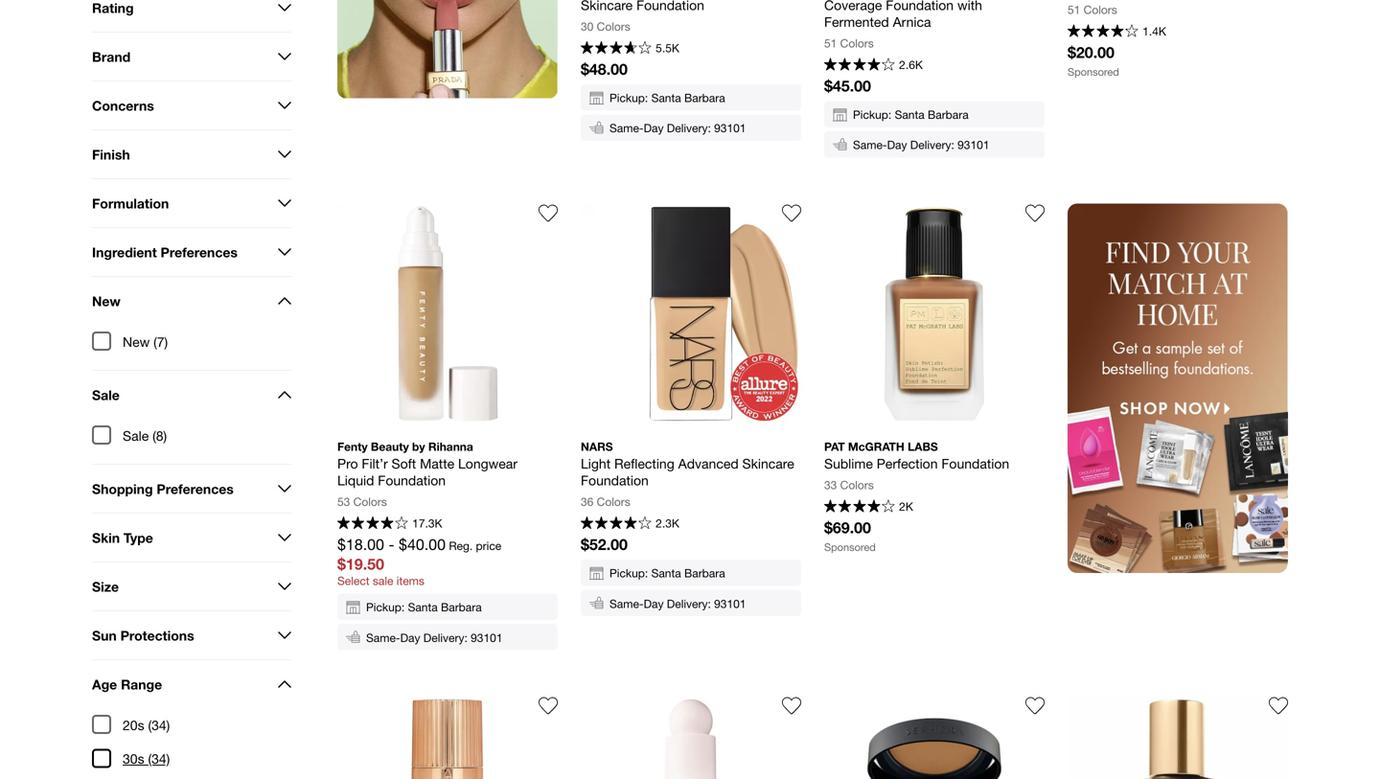 Task type: vqa. For each thing, say whether or not it's contained in the screenshot.
the topmost 51
yes



Task type: locate. For each thing, give the bounding box(es) containing it.
day
[[644, 121, 664, 135], [887, 138, 907, 152], [644, 597, 664, 610], [400, 631, 420, 644]]

same-
[[610, 121, 644, 135], [853, 138, 887, 152], [610, 597, 644, 610], [366, 631, 400, 644]]

sign in to love nars - light reflecting advanced skincare foundation image
[[782, 204, 801, 223]]

51
[[1068, 3, 1081, 16], [824, 36, 837, 50]]

sale inside sale dropdown button
[[92, 387, 120, 403]]

delivery: down 2.3k reviews element
[[667, 597, 711, 610]]

same- down $45.00
[[853, 138, 887, 152]]

0 vertical spatial 51 colors
[[1068, 3, 1117, 16]]

formulation
[[92, 195, 169, 211]]

estée lauder - double wear stay-in-place foundation image
[[1068, 697, 1288, 779]]

(34) for 20s (34)
[[148, 717, 170, 733]]

same-day delivery: 93101
[[610, 121, 746, 135], [853, 138, 990, 152], [610, 597, 746, 610], [366, 631, 503, 644]]

foundation for $52.00
[[581, 473, 649, 488]]

day down 5.5k
[[644, 121, 664, 135]]

2k
[[899, 500, 913, 514]]

skin type button
[[92, 514, 291, 562]]

sponsored down $69.00
[[824, 541, 876, 554]]

0 vertical spatial new
[[92, 293, 121, 309]]

sephora collection - best skin ever matte powder foundation image
[[824, 697, 1045, 779]]

skincare
[[742, 456, 794, 472]]

colors inside fenty beauty by rihanna pro filt'r soft matte longwear liquid foundation 53 colors
[[353, 495, 387, 508]]

(34) right 30s in the left of the page
[[148, 751, 170, 767]]

light
[[581, 456, 611, 472]]

51 up $45.00
[[824, 36, 837, 50]]

new for new
[[92, 293, 121, 309]]

$48.00
[[581, 60, 628, 78]]

rihanna
[[428, 440, 473, 453]]

1 (34) from the top
[[148, 717, 170, 733]]

17.3k reviews element
[[412, 517, 442, 530]]

new left (7)
[[123, 334, 150, 350]]

17.3k
[[412, 517, 442, 530]]

preferences up new dropdown button
[[161, 244, 238, 260]]

nars
[[581, 440, 613, 453]]

age range button
[[92, 660, 291, 708]]

foundation down light
[[581, 473, 649, 488]]

preferences for shopping preferences
[[157, 481, 234, 497]]

1 vertical spatial preferences
[[157, 481, 234, 497]]

1 horizontal spatial 51 colors
[[1068, 3, 1117, 16]]

formulation button
[[92, 179, 291, 227]]

(8)
[[153, 428, 167, 444]]

5.5k
[[656, 41, 679, 55]]

0 vertical spatial (34)
[[148, 717, 170, 733]]

1 vertical spatial new
[[123, 334, 150, 350]]

1 horizontal spatial 51
[[1068, 3, 1081, 16]]

0 horizontal spatial foundation
[[378, 473, 446, 488]]

colors right 36
[[597, 495, 630, 508]]

labs
[[908, 440, 938, 453]]

colors down liquid
[[353, 495, 387, 508]]

preferences up skin type button
[[157, 481, 234, 497]]

skin type
[[92, 530, 153, 546]]

delivery: down the 2.6k reviews element
[[910, 138, 954, 152]]

51 colors up $20.00 at the right of the page
[[1068, 3, 1117, 16]]

barbara
[[684, 91, 725, 104], [928, 108, 969, 121], [684, 567, 725, 580], [441, 601, 482, 614]]

2 horizontal spatial foundation
[[942, 456, 1010, 472]]

1 vertical spatial 51 colors
[[824, 36, 874, 50]]

santa down 5.5k reviews element
[[651, 91, 681, 104]]

pat
[[824, 440, 845, 453]]

foundation
[[942, 456, 1010, 472], [378, 473, 446, 488], [581, 473, 649, 488]]

4 stars element up $18.00
[[337, 517, 408, 532]]

delivery: down 5.5k
[[667, 121, 711, 135]]

day down the 2.6k reviews element
[[887, 138, 907, 152]]

sale
[[92, 387, 120, 403], [123, 428, 149, 444]]

0 horizontal spatial 51
[[824, 36, 837, 50]]

51 up $20.00 at the right of the page
[[1068, 3, 1081, 16]]

pat mcgrath labs sublime perfection foundation 33 colors
[[824, 440, 1010, 492]]

4 stars element up $20.00 at the right of the page
[[1068, 24, 1138, 40]]

$18.00 - $40.00 reg. price $19.50 select sale items
[[337, 536, 502, 588]]

sign in to love rare beauty by selena gomez - liquid touch weightless foundation image
[[782, 697, 801, 716]]

select
[[337, 574, 370, 588]]

2k reviews element
[[899, 500, 913, 514]]

sale
[[373, 574, 393, 588]]

53
[[337, 495, 350, 508]]

sign in to love pat mcgrath labs - sublime perfection foundation image
[[1026, 204, 1045, 223]]

find your match at home | get a sample set of bestselling foundations. | shop now > image
[[1068, 204, 1288, 573]]

pickup: down sale
[[366, 601, 405, 614]]

1 horizontal spatial sale
[[123, 428, 149, 444]]

0 vertical spatial sale
[[92, 387, 120, 403]]

foundation inside nars light reflecting advanced skincare foundation 36 colors
[[581, 473, 649, 488]]

colors inside pat mcgrath labs sublime perfection foundation 33 colors
[[840, 478, 874, 492]]

(34) right 20s
[[148, 717, 170, 733]]

foundation inside pat mcgrath labs sublime perfection foundation 33 colors
[[942, 456, 1010, 472]]

sponsored
[[1068, 65, 1119, 78], [824, 541, 876, 554]]

size
[[92, 579, 119, 595]]

fenty beauty by rihanna pro filt'r soft matte longwear liquid foundation 53 colors
[[337, 440, 521, 508]]

new (7)
[[123, 334, 168, 350]]

30 colors
[[581, 19, 630, 33]]

by
[[412, 440, 425, 453]]

1 vertical spatial (34)
[[148, 751, 170, 767]]

4 stars element up $69.00
[[824, 500, 895, 515]]

$19.50
[[337, 555, 384, 573]]

$52.00
[[581, 535, 628, 554]]

3.5 stars element
[[581, 41, 651, 56]]

36
[[581, 495, 594, 508]]

ingredient preferences button
[[92, 228, 291, 276]]

51 colors up $45.00
[[824, 36, 874, 50]]

0 vertical spatial sponsored
[[1068, 65, 1119, 78]]

same-day delivery: 93101 down the 2.6k reviews element
[[853, 138, 990, 152]]

pickup: santa barbara
[[610, 91, 725, 104], [853, 108, 969, 121], [610, 567, 725, 580], [366, 601, 482, 614]]

reg.
[[449, 539, 473, 553]]

shopping
[[92, 481, 153, 497]]

range
[[121, 676, 162, 692]]

foundation right perfection
[[942, 456, 1010, 472]]

4 stars element for sublime perfection foundation
[[824, 500, 895, 515]]

sun
[[92, 628, 117, 643]]

preferences
[[161, 244, 238, 260], [157, 481, 234, 497]]

day down 2.3k reviews element
[[644, 597, 664, 610]]

4 stars element up $52.00 in the left of the page
[[581, 517, 651, 532]]

price
[[476, 539, 502, 553]]

5.5k reviews element
[[656, 41, 679, 55]]

51 colors
[[1068, 3, 1117, 16], [824, 36, 874, 50]]

(34)
[[148, 717, 170, 733], [148, 751, 170, 767]]

pickup: down $48.00
[[610, 91, 648, 104]]

pickup: santa barbara down items on the bottom left
[[366, 601, 482, 614]]

new inside dropdown button
[[92, 293, 121, 309]]

mcgrath
[[848, 440, 905, 453]]

0 horizontal spatial sale
[[92, 387, 120, 403]]

pro
[[337, 456, 358, 472]]

sign in to love fenty beauty by rihanna - pro filt'r soft matte longwear liquid foundation image
[[539, 204, 558, 223]]

0 horizontal spatial sponsored
[[824, 541, 876, 554]]

1 horizontal spatial foundation
[[581, 473, 649, 488]]

foundation for $69.00
[[942, 456, 1010, 472]]

santa down items on the bottom left
[[408, 601, 438, 614]]

santa
[[651, 91, 681, 104], [895, 108, 925, 121], [651, 567, 681, 580], [408, 601, 438, 614]]

shopping preferences
[[92, 481, 234, 497]]

colors down sublime
[[840, 478, 874, 492]]

ingredient preferences
[[92, 244, 238, 260]]

finish button
[[92, 130, 291, 178]]

liquid
[[337, 473, 374, 488]]

0 horizontal spatial 51 colors
[[824, 36, 874, 50]]

2.3k reviews element
[[656, 517, 679, 530]]

0 vertical spatial preferences
[[161, 244, 238, 260]]

1 vertical spatial 51
[[824, 36, 837, 50]]

0 horizontal spatial new
[[92, 293, 121, 309]]

new down ingredient
[[92, 293, 121, 309]]

93101
[[714, 121, 746, 135], [958, 138, 990, 152], [714, 597, 746, 610], [471, 631, 503, 644]]

colors
[[1084, 3, 1117, 16], [597, 19, 630, 33], [840, 36, 874, 50], [840, 478, 874, 492], [353, 495, 387, 508], [597, 495, 630, 508]]

0 vertical spatial 51
[[1068, 3, 1081, 16]]

pickup: santa barbara down '2.3k' at the bottom
[[610, 567, 725, 580]]

4 stars element
[[1068, 24, 1138, 40], [824, 58, 895, 73], [824, 500, 895, 515], [337, 517, 408, 532], [581, 517, 651, 532]]

reflecting
[[614, 456, 675, 472]]

sponsored down $20.00 at the right of the page
[[1068, 65, 1119, 78]]

pickup:
[[610, 91, 648, 104], [853, 108, 892, 121], [610, 567, 648, 580], [366, 601, 405, 614]]

longwear
[[458, 456, 518, 472]]

1 horizontal spatial sponsored
[[1068, 65, 1119, 78]]

1 horizontal spatial new
[[123, 334, 150, 350]]

pickup: santa barbara down the 2.6k reviews element
[[853, 108, 969, 121]]

same- down sale
[[366, 631, 400, 644]]

protections
[[120, 628, 194, 643]]

new for new (7)
[[123, 334, 150, 350]]

2.6k
[[899, 58, 923, 71]]

1 vertical spatial sponsored
[[824, 541, 876, 554]]

1 vertical spatial sale
[[123, 428, 149, 444]]

2 (34) from the top
[[148, 751, 170, 767]]

foundation down soft
[[378, 473, 446, 488]]

$18.00
[[337, 536, 384, 554]]



Task type: describe. For each thing, give the bounding box(es) containing it.
33
[[824, 478, 837, 492]]

4 stars element for light reflecting advanced skincare foundation
[[581, 517, 651, 532]]

delivery: down items on the bottom left
[[423, 631, 468, 644]]

skin
[[92, 530, 120, 546]]

nars - light reflecting advanced skincare foundation image
[[581, 204, 801, 424]]

foundation inside fenty beauty by rihanna pro filt'r soft matte longwear liquid foundation 53 colors
[[378, 473, 446, 488]]

pickup: down $45.00
[[853, 108, 892, 121]]

$40.00
[[399, 536, 446, 554]]

sale button
[[92, 371, 291, 419]]

filt'r
[[362, 456, 388, 472]]

1.4k
[[1143, 24, 1166, 38]]

1.4k reviews element
[[1143, 24, 1166, 38]]

items
[[397, 574, 425, 588]]

matte
[[420, 456, 454, 472]]

$20.00 sponsored
[[1068, 43, 1119, 78]]

30
[[581, 19, 594, 33]]

sublime
[[824, 456, 873, 472]]

brand
[[92, 49, 131, 64]]

pickup: santa barbara down 5.5k reviews element
[[610, 91, 725, 104]]

sponsored for $69.00
[[824, 541, 876, 554]]

age range
[[92, 676, 162, 692]]

type
[[124, 530, 153, 546]]

-
[[389, 536, 395, 554]]

sale for sale
[[92, 387, 120, 403]]

nars light reflecting advanced skincare foundation 36 colors
[[581, 440, 798, 508]]

concerns
[[92, 98, 154, 113]]

colors up $20.00 at the right of the page
[[1084, 3, 1117, 16]]

30s
[[123, 751, 144, 767]]

20s (34)
[[123, 717, 170, 733]]

same- down $48.00
[[610, 121, 644, 135]]

concerns button
[[92, 81, 291, 129]]

colors up $45.00
[[840, 36, 874, 50]]

advanced
[[678, 456, 739, 472]]

ingredient
[[92, 244, 157, 260]]

same-day delivery: 93101 down 5.5k reviews element
[[610, 121, 746, 135]]

preferences for ingredient preferences
[[161, 244, 238, 260]]

sign in to love sephora collection - best skin ever matte powder foundation image
[[1026, 697, 1045, 716]]

4 stars element up $45.00
[[824, 58, 895, 73]]

brand button
[[92, 33, 291, 81]]

4 stars element for pro filt'r soft matte longwear liquid foundation
[[337, 517, 408, 532]]

fenty
[[337, 440, 368, 453]]

$69.00 sponsored
[[824, 519, 876, 554]]

sign in to love estée lauder - double wear stay-in-place foundation image
[[1269, 697, 1288, 716]]

day down items on the bottom left
[[400, 631, 420, 644]]

charlotte tilbury - airbrush flawless longwear foundation image
[[337, 697, 558, 779]]

sale for sale (8)
[[123, 428, 149, 444]]

2.6k reviews element
[[899, 58, 923, 71]]

2.3k
[[656, 517, 679, 530]]

30s (34)
[[123, 751, 170, 767]]

beauty
[[371, 440, 409, 453]]

same-day delivery: 93101 down '2.3k' at the bottom
[[610, 597, 746, 610]]

$45.00
[[824, 76, 871, 95]]

$69.00
[[824, 519, 871, 537]]

(7)
[[153, 334, 168, 350]]

soft
[[392, 456, 416, 472]]

santa down '2.3k' at the bottom
[[651, 567, 681, 580]]

rare beauty by selena gomez - liquid touch weightless foundation image
[[581, 697, 801, 779]]

new button
[[92, 277, 291, 325]]

same-day delivery: 93101 down items on the bottom left
[[366, 631, 503, 644]]

sun protections button
[[92, 612, 291, 659]]

perfection
[[877, 456, 938, 472]]

size button
[[92, 563, 291, 611]]

sale (8)
[[123, 428, 167, 444]]

santa down the 2.6k reviews element
[[895, 108, 925, 121]]

20s
[[123, 717, 144, 733]]

pat mcgrath labs - sublime perfection foundation image
[[824, 204, 1045, 424]]

pickup: down $52.00 in the left of the page
[[610, 567, 648, 580]]

colors up "3.5 stars" element at the left
[[597, 19, 630, 33]]

sun protections
[[92, 628, 194, 643]]

finish
[[92, 146, 130, 162]]

introducing prada beauty | cutting-edge, skincare-infused makeup in sustainably minded packaging. shop now > image
[[337, 0, 558, 98]]

$20.00
[[1068, 43, 1115, 61]]

shopping preferences button
[[92, 465, 291, 513]]

fenty beauty by rihanna - pro filt'r soft matte longwear liquid foundation image
[[337, 204, 558, 424]]

age
[[92, 676, 117, 692]]

colors inside nars light reflecting advanced skincare foundation 36 colors
[[597, 495, 630, 508]]

(34) for 30s (34)
[[148, 751, 170, 767]]

same- down $52.00 in the left of the page
[[610, 597, 644, 610]]

sign in to love charlotte tilbury - airbrush flawless longwear foundation image
[[539, 697, 558, 716]]

sponsored for $20.00
[[1068, 65, 1119, 78]]



